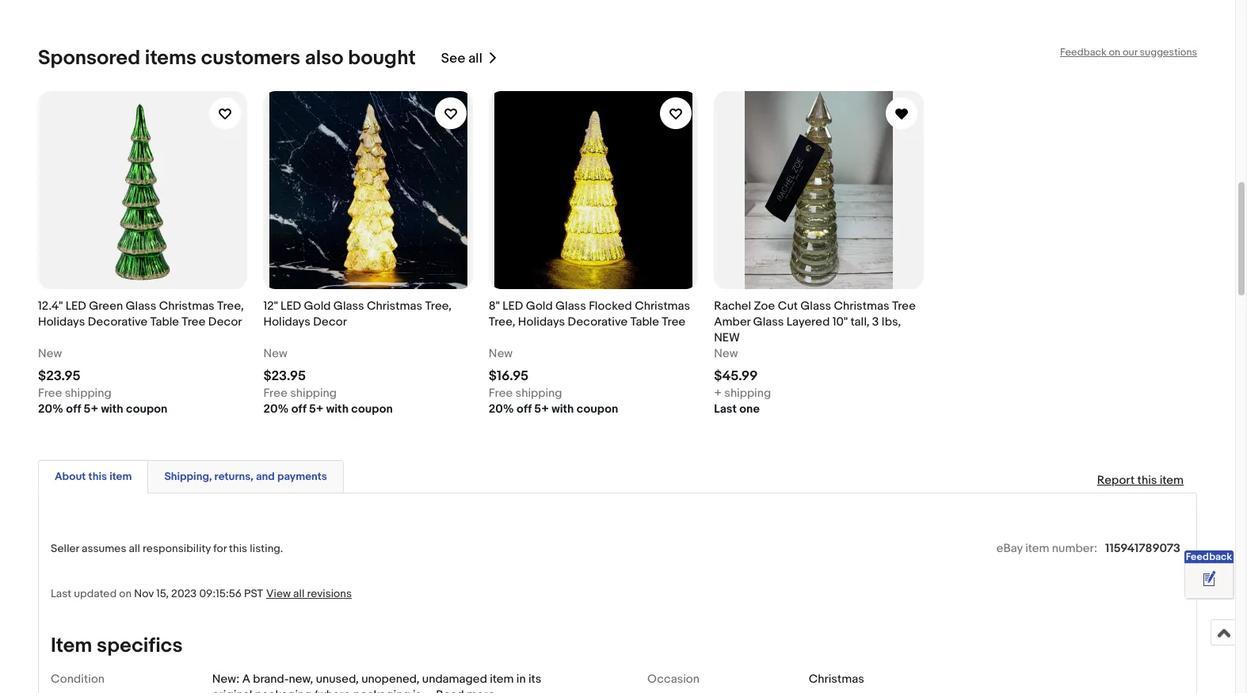 Task type: locate. For each thing, give the bounding box(es) containing it.
0 horizontal spatial gold
[[304, 299, 331, 314]]

20%
[[38, 402, 63, 417], [263, 402, 289, 417], [489, 402, 514, 417]]

$23.95 text field
[[263, 369, 306, 385]]

1 horizontal spatial off
[[291, 402, 306, 417]]

1 decorative from the left
[[88, 315, 148, 330]]

sponsored
[[38, 46, 140, 71]]

holidays down 12.4" on the left top of page
[[38, 315, 85, 330]]

tree, left 12" on the left of the page
[[217, 299, 244, 314]]

1 horizontal spatial led
[[281, 299, 301, 314]]

3 holidays from the left
[[518, 315, 565, 330]]

its
[[529, 672, 542, 687]]

christmas for 12.4" led green glass christmas tree, holidays decorative table tree decor
[[159, 299, 215, 314]]

2 free shipping text field from the left
[[263, 386, 337, 402]]

2 new text field from the left
[[489, 346, 513, 362]]

20% down $16.95 text box
[[489, 402, 514, 417]]

1 new $23.95 free shipping 20% off 5+ with coupon from the left
[[38, 346, 168, 417]]

holidays for 12"
[[263, 315, 311, 330]]

1 new text field from the left
[[263, 346, 287, 362]]

3 new from the left
[[489, 346, 513, 362]]

this right for
[[229, 542, 247, 556]]

20% for 12" led gold glass christmas tree, holidays decor
[[263, 402, 289, 417]]

condition
[[51, 672, 105, 687]]

with
[[101, 402, 123, 417], [326, 402, 349, 417], [552, 402, 574, 417]]

5+ inside new $16.95 free shipping 20% off 5+ with coupon
[[534, 402, 549, 417]]

revisions
[[307, 587, 352, 601]]

new text field up $23.95 text field at the bottom of page
[[263, 346, 287, 362]]

0 horizontal spatial new text field
[[263, 346, 287, 362]]

New text field
[[263, 346, 287, 362], [489, 346, 513, 362], [714, 346, 738, 362]]

this
[[88, 470, 107, 484], [1138, 473, 1157, 488], [229, 542, 247, 556]]

with for holidays
[[552, 402, 574, 417]]

2 horizontal spatial new text field
[[714, 346, 738, 362]]

1 table from the left
[[150, 315, 179, 330]]

shipping down $16.95 text box
[[516, 386, 562, 401]]

1 20% off 5+ with coupon text field from the left
[[38, 402, 168, 418]]

gold
[[304, 299, 331, 314], [526, 299, 553, 314]]

2 5+ from the left
[[309, 402, 324, 417]]

free down $23.95 text field at the bottom of page
[[263, 386, 288, 401]]

1 horizontal spatial 20% off 5+ with coupon text field
[[489, 402, 618, 418]]

decor
[[208, 315, 242, 330], [313, 315, 347, 330]]

off for decor
[[291, 402, 306, 417]]

christmas inside 12" led gold glass christmas tree, holidays decor
[[367, 299, 422, 314]]

1 free from the left
[[38, 386, 62, 401]]

Free shipping text field
[[38, 386, 111, 402], [263, 386, 337, 402]]

shipping for decor
[[290, 386, 337, 401]]

view all revisions link
[[263, 587, 352, 602]]

2 horizontal spatial holidays
[[518, 315, 565, 330]]

new up $16.95
[[489, 346, 513, 362]]

coupon
[[126, 402, 168, 417], [351, 402, 393, 417], [577, 402, 618, 417]]

packaging
[[255, 688, 312, 693], [353, 688, 410, 693]]

+ shipping text field
[[714, 386, 771, 402]]

New text field
[[38, 346, 62, 362]]

2 decor from the left
[[313, 315, 347, 330]]

shipping inside rachel zoe cut glass christmas tree amber glass layered 10" tall, 3 lbs, new new $45.99 + shipping last one
[[725, 386, 771, 401]]

off down $23.95 text box
[[66, 402, 81, 417]]

christmas for rachel zoe cut glass christmas tree amber glass layered 10" tall, 3 lbs, new new $45.99 + shipping last one
[[834, 299, 890, 314]]

unopened,
[[362, 672, 420, 687]]

3 off from the left
[[517, 402, 532, 417]]

1 horizontal spatial free shipping text field
[[263, 386, 337, 402]]

glass right 12" on the left of the page
[[334, 299, 364, 314]]

...
[[424, 688, 433, 693]]

off
[[66, 402, 81, 417], [291, 402, 306, 417], [517, 402, 532, 417]]

0 horizontal spatial tree
[[182, 315, 206, 330]]

free shipping text field down $23.95 text box
[[38, 386, 111, 402]]

this inside report this item link
[[1138, 473, 1157, 488]]

led inside 12.4" led green glass christmas tree, holidays decorative table tree decor
[[66, 299, 86, 314]]

see all
[[441, 50, 483, 66]]

glass for 12.4" led green glass christmas tree, holidays decorative table tree decor
[[126, 299, 156, 314]]

1 horizontal spatial all
[[293, 587, 305, 601]]

3 5+ from the left
[[534, 402, 549, 417]]

0 vertical spatial feedback
[[1060, 46, 1107, 59]]

1 horizontal spatial table
[[630, 315, 659, 330]]

ebay
[[997, 541, 1023, 557]]

table
[[150, 315, 179, 330], [630, 315, 659, 330]]

1 decor from the left
[[208, 315, 242, 330]]

led inside 8" led gold glass flocked christmas tree, holidays decorative table tree
[[503, 299, 523, 314]]

off for holidays
[[517, 402, 532, 417]]

gold inside 8" led gold glass flocked christmas tree, holidays decorative table tree
[[526, 299, 553, 314]]

2 decorative from the left
[[568, 315, 628, 330]]

tree inside rachel zoe cut glass christmas tree amber glass layered 10" tall, 3 lbs, new new $45.99 + shipping last one
[[892, 299, 916, 314]]

all
[[469, 50, 483, 66], [129, 542, 140, 556], [293, 587, 305, 601]]

20% off 5+ with coupon text field
[[263, 402, 393, 418]]

12"
[[263, 299, 278, 314]]

specifics
[[97, 634, 183, 659]]

free inside new $16.95 free shipping 20% off 5+ with coupon
[[489, 386, 513, 401]]

3 20% from the left
[[489, 402, 514, 417]]

0 horizontal spatial packaging
[[255, 688, 312, 693]]

new $23.95 free shipping 20% off 5+ with coupon for decorative
[[38, 346, 168, 417]]

tree, down 8"
[[489, 315, 516, 330]]

off down $23.95 text field at the bottom of page
[[291, 402, 306, 417]]

new $23.95 free shipping 20% off 5+ with coupon down 12" led gold glass christmas tree, holidays decor
[[263, 346, 393, 417]]

0 horizontal spatial with
[[101, 402, 123, 417]]

1 horizontal spatial feedback
[[1186, 551, 1233, 564]]

1 off from the left
[[66, 402, 81, 417]]

1 horizontal spatial with
[[326, 402, 349, 417]]

off down $16.95 text box
[[517, 402, 532, 417]]

glass
[[126, 299, 156, 314], [334, 299, 364, 314], [556, 299, 586, 314], [801, 299, 832, 314], [753, 315, 784, 330]]

$16.95
[[489, 369, 529, 385]]

item
[[109, 470, 132, 484], [1160, 473, 1184, 488], [1026, 541, 1050, 557], [490, 672, 514, 687]]

1 vertical spatial feedback
[[1186, 551, 1233, 564]]

holidays inside 8" led gold glass flocked christmas tree, holidays decorative table tree
[[518, 315, 565, 330]]

0 horizontal spatial $23.95
[[38, 369, 81, 385]]

1 horizontal spatial free
[[263, 386, 288, 401]]

0 vertical spatial all
[[469, 50, 483, 66]]

decorative inside 12.4" led green glass christmas tree, holidays decorative table tree decor
[[88, 315, 148, 330]]

last down +
[[714, 402, 737, 417]]

last left updated
[[51, 587, 71, 601]]

shipping inside new $16.95 free shipping 20% off 5+ with coupon
[[516, 386, 562, 401]]

1 horizontal spatial new $23.95 free shipping 20% off 5+ with coupon
[[263, 346, 393, 417]]

0 horizontal spatial 5+
[[84, 402, 98, 417]]

report this item
[[1097, 473, 1184, 488]]

feedback left our
[[1060, 46, 1107, 59]]

led right 12" on the left of the page
[[281, 299, 301, 314]]

0 horizontal spatial tree,
[[217, 299, 244, 314]]

2 horizontal spatial all
[[469, 50, 483, 66]]

3 coupon from the left
[[577, 402, 618, 417]]

2 horizontal spatial free
[[489, 386, 513, 401]]

christmas inside rachel zoe cut glass christmas tree amber glass layered 10" tall, 3 lbs, new new $45.99 + shipping last one
[[834, 299, 890, 314]]

this right report
[[1138, 473, 1157, 488]]

2 packaging from the left
[[353, 688, 410, 693]]

Last one text field
[[714, 402, 760, 418]]

shipping,
[[164, 470, 212, 484]]

shipping up 20% off 5+ with coupon text box
[[290, 386, 337, 401]]

decorative down green
[[88, 315, 148, 330]]

2 table from the left
[[630, 315, 659, 330]]

shipping, returns, and payments button
[[164, 469, 327, 484]]

1 horizontal spatial coupon
[[351, 402, 393, 417]]

new for 12.4" led green glass christmas tree, holidays decorative table tree decor
[[38, 346, 62, 362]]

one
[[740, 402, 760, 417]]

0 horizontal spatial free shipping text field
[[38, 386, 111, 402]]

2 horizontal spatial coupon
[[577, 402, 618, 417]]

feedback for feedback
[[1186, 551, 1233, 564]]

20% off 5+ with coupon text field down $16.95 text box
[[489, 402, 618, 418]]

1 free shipping text field from the left
[[38, 386, 111, 402]]

20% off 5+ with coupon text field for $16.95
[[489, 402, 618, 418]]

2 $23.95 from the left
[[263, 369, 306, 385]]

new down new
[[714, 346, 738, 362]]

15,
[[156, 587, 169, 601]]

1 5+ from the left
[[84, 402, 98, 417]]

2 20% off 5+ with coupon text field from the left
[[489, 402, 618, 418]]

1 horizontal spatial new text field
[[489, 346, 513, 362]]

new for 12" led gold glass christmas tree, holidays decor
[[263, 346, 287, 362]]

1 with from the left
[[101, 402, 123, 417]]

tree,
[[217, 299, 244, 314], [425, 299, 452, 314], [489, 315, 516, 330]]

4 new from the left
[[714, 346, 738, 362]]

2 led from the left
[[281, 299, 301, 314]]

free shipping text field down $23.95 text field at the bottom of page
[[263, 386, 337, 402]]

1 horizontal spatial 5+
[[309, 402, 324, 417]]

zoe
[[754, 299, 775, 314]]

1 new from the left
[[38, 346, 62, 362]]

decor inside 12.4" led green glass christmas tree, holidays decorative table tree decor
[[208, 315, 242, 330]]

original
[[212, 688, 252, 693]]

2 horizontal spatial 20%
[[489, 402, 514, 417]]

gold inside 12" led gold glass christmas tree, holidays decor
[[304, 299, 331, 314]]

3 shipping from the left
[[516, 386, 562, 401]]

0 vertical spatial last
[[714, 402, 737, 417]]

$23.95
[[38, 369, 81, 385], [263, 369, 306, 385]]

free down $23.95 text box
[[38, 386, 62, 401]]

0 horizontal spatial on
[[119, 587, 132, 601]]

led right 12.4" on the left top of page
[[66, 299, 86, 314]]

2 horizontal spatial tree
[[892, 299, 916, 314]]

tree
[[892, 299, 916, 314], [182, 315, 206, 330], [662, 315, 686, 330]]

3 free from the left
[[489, 386, 513, 401]]

gold right 12" on the left of the page
[[304, 299, 331, 314]]

2 gold from the left
[[526, 299, 553, 314]]

20% off 5+ with coupon text field
[[38, 402, 168, 418], [489, 402, 618, 418]]

glass right green
[[126, 299, 156, 314]]

on left nov
[[119, 587, 132, 601]]

glass inside 12" led gold glass christmas tree, holidays decor
[[334, 299, 364, 314]]

shipping for decorative
[[65, 386, 111, 401]]

20% off 5+ with coupon text field for $23.95
[[38, 402, 168, 418]]

new $23.95 free shipping 20% off 5+ with coupon
[[38, 346, 168, 417], [263, 346, 393, 417]]

$16.95 text field
[[489, 369, 529, 385]]

See all text field
[[441, 50, 483, 66]]

2 shipping from the left
[[290, 386, 337, 401]]

shipping
[[65, 386, 111, 401], [290, 386, 337, 401], [516, 386, 562, 401], [725, 386, 771, 401]]

brand-
[[253, 672, 289, 687]]

12.4" led green glass christmas tree, holidays decorative table tree decor
[[38, 299, 244, 330]]

new text field for $23.95
[[263, 346, 287, 362]]

new for 8" led gold glass flocked christmas tree, holidays decorative table tree
[[489, 346, 513, 362]]

packaging down unopened,
[[353, 688, 410, 693]]

20% down $23.95 text field at the bottom of page
[[263, 402, 289, 417]]

christmas inside 8" led gold glass flocked christmas tree, holidays decorative table tree
[[635, 299, 690, 314]]

free shipping text field for decorative
[[38, 386, 111, 402]]

decorative
[[88, 315, 148, 330], [568, 315, 628, 330]]

coupon inside new $16.95 free shipping 20% off 5+ with coupon
[[577, 402, 618, 417]]

new $23.95 free shipping 20% off 5+ with coupon down green
[[38, 346, 168, 417]]

1 horizontal spatial tree
[[662, 315, 686, 330]]

0 horizontal spatial feedback
[[1060, 46, 1107, 59]]

0 horizontal spatial led
[[66, 299, 86, 314]]

item right the ebay
[[1026, 541, 1050, 557]]

0 horizontal spatial coupon
[[126, 402, 168, 417]]

tab list
[[38, 457, 1198, 494]]

$23.95 up 20% off 5+ with coupon text box
[[263, 369, 306, 385]]

20% for 8" led gold glass flocked christmas tree, holidays decorative table tree
[[489, 402, 514, 417]]

new text field up $16.95
[[489, 346, 513, 362]]

20% down $23.95 text box
[[38, 402, 63, 417]]

1 20% from the left
[[38, 402, 63, 417]]

led for 8"
[[503, 299, 523, 314]]

last updated on nov 15, 2023 09:15:56 pst view all revisions
[[51, 587, 352, 601]]

suggestions
[[1140, 46, 1198, 59]]

holidays up new $16.95 free shipping 20% off 5+ with coupon
[[518, 315, 565, 330]]

christmas inside 12.4" led green glass christmas tree, holidays decorative table tree decor
[[159, 299, 215, 314]]

0 horizontal spatial 20%
[[38, 402, 63, 417]]

$23.95 for 12.4" led green glass christmas tree, holidays decorative table tree decor
[[38, 369, 81, 385]]

1 holidays from the left
[[38, 315, 85, 330]]

item right about
[[109, 470, 132, 484]]

also
[[305, 46, 344, 71]]

0 horizontal spatial decorative
[[88, 315, 148, 330]]

2 horizontal spatial 5+
[[534, 402, 549, 417]]

0 horizontal spatial off
[[66, 402, 81, 417]]

new up $23.95 text field at the bottom of page
[[263, 346, 287, 362]]

free down $16.95
[[489, 386, 513, 401]]

tree, left 8"
[[425, 299, 452, 314]]

about
[[55, 470, 86, 484]]

1 horizontal spatial $23.95
[[263, 369, 306, 385]]

led inside 12" led gold glass christmas tree, holidays decor
[[281, 299, 301, 314]]

1 horizontal spatial gold
[[526, 299, 553, 314]]

glass inside 8" led gold glass flocked christmas tree, holidays decorative table tree
[[556, 299, 586, 314]]

all right view
[[293, 587, 305, 601]]

0 horizontal spatial holidays
[[38, 315, 85, 330]]

10"
[[833, 315, 848, 330]]

1 horizontal spatial decorative
[[568, 315, 628, 330]]

holidays inside 12.4" led green glass christmas tree, holidays decorative table tree decor
[[38, 315, 85, 330]]

our
[[1123, 46, 1138, 59]]

tree, inside 12.4" led green glass christmas tree, holidays decorative table tree decor
[[217, 299, 244, 314]]

1 horizontal spatial tree,
[[425, 299, 452, 314]]

2 coupon from the left
[[351, 402, 393, 417]]

3 led from the left
[[503, 299, 523, 314]]

free
[[38, 386, 62, 401], [263, 386, 288, 401], [489, 386, 513, 401]]

2 horizontal spatial with
[[552, 402, 574, 417]]

2 new from the left
[[263, 346, 287, 362]]

led
[[66, 299, 86, 314], [281, 299, 301, 314], [503, 299, 523, 314]]

new inside new $16.95 free shipping 20% off 5+ with coupon
[[489, 346, 513, 362]]

2 horizontal spatial off
[[517, 402, 532, 417]]

2 new $23.95 free shipping 20% off 5+ with coupon from the left
[[263, 346, 393, 417]]

1 horizontal spatial 20%
[[263, 402, 289, 417]]

in
[[517, 672, 526, 687]]

new
[[38, 346, 62, 362], [263, 346, 287, 362], [489, 346, 513, 362], [714, 346, 738, 362]]

all right see at the left top of page
[[469, 50, 483, 66]]

1 horizontal spatial decor
[[313, 315, 347, 330]]

all right assumes
[[129, 542, 140, 556]]

0 horizontal spatial new $23.95 free shipping 20% off 5+ with coupon
[[38, 346, 168, 417]]

feedback for feedback on our suggestions
[[1060, 46, 1107, 59]]

4 shipping from the left
[[725, 386, 771, 401]]

tree, inside 12" led gold glass christmas tree, holidays decor
[[425, 299, 452, 314]]

2 horizontal spatial this
[[1138, 473, 1157, 488]]

decor inside 12" led gold glass christmas tree, holidays decor
[[313, 315, 347, 330]]

off inside new $16.95 free shipping 20% off 5+ with coupon
[[517, 402, 532, 417]]

0 horizontal spatial table
[[150, 315, 179, 330]]

new $16.95 free shipping 20% off 5+ with coupon
[[489, 346, 618, 417]]

feedback right 115941789073
[[1186, 551, 1233, 564]]

2 horizontal spatial tree,
[[489, 315, 516, 330]]

12" led gold glass christmas tree, holidays decor
[[263, 299, 452, 330]]

$23.95 down new text field
[[38, 369, 81, 385]]

glass for 12" led gold glass christmas tree, holidays decor
[[334, 299, 364, 314]]

glass inside 12.4" led green glass christmas tree, holidays decorative table tree decor
[[126, 299, 156, 314]]

2 off from the left
[[291, 402, 306, 417]]

flocked
[[589, 299, 632, 314]]

glass up layered
[[801, 299, 832, 314]]

1 horizontal spatial holidays
[[263, 315, 311, 330]]

item
[[51, 634, 92, 659]]

new $23.95 free shipping 20% off 5+ with coupon for decor
[[263, 346, 393, 417]]

updated
[[74, 587, 117, 601]]

1 shipping from the left
[[65, 386, 111, 401]]

1 horizontal spatial packaging
[[353, 688, 410, 693]]

1 gold from the left
[[304, 299, 331, 314]]

this for report
[[1138, 473, 1157, 488]]

1 led from the left
[[66, 299, 86, 314]]

2 vertical spatial all
[[293, 587, 305, 601]]

shipping down $23.95 text box
[[65, 386, 111, 401]]

coupon for decorative
[[126, 402, 168, 417]]

gold right 8"
[[526, 299, 553, 314]]

last
[[714, 402, 737, 417], [51, 587, 71, 601]]

0 horizontal spatial 20% off 5+ with coupon text field
[[38, 402, 168, 418]]

new inside rachel zoe cut glass christmas tree amber glass layered 10" tall, 3 lbs, new new $45.99 + shipping last one
[[714, 346, 738, 362]]

packaging down brand-
[[255, 688, 312, 693]]

new text field down new
[[714, 346, 738, 362]]

2 with from the left
[[326, 402, 349, 417]]

shipping, returns, and payments
[[164, 470, 327, 484]]

holidays down 12" on the left of the page
[[263, 315, 311, 330]]

2023
[[171, 587, 197, 601]]

1 $23.95 from the left
[[38, 369, 81, 385]]

tree inside 12.4" led green glass christmas tree, holidays decorative table tree decor
[[182, 315, 206, 330]]

0 horizontal spatial decor
[[208, 315, 242, 330]]

2 horizontal spatial led
[[503, 299, 523, 314]]

20% off 5+ with coupon text field down $23.95 text box
[[38, 402, 168, 418]]

sponsored items customers also bought
[[38, 46, 416, 71]]

christmas for 12" led gold glass christmas tree, holidays decor
[[367, 299, 422, 314]]

1 vertical spatial last
[[51, 587, 71, 601]]

decorative down the flocked
[[568, 315, 628, 330]]

5+ for holidays
[[534, 402, 549, 417]]

shipping up the one
[[725, 386, 771, 401]]

with inside new $16.95 free shipping 20% off 5+ with coupon
[[552, 402, 574, 417]]

2 holidays from the left
[[263, 315, 311, 330]]

feedback
[[1060, 46, 1107, 59], [1186, 551, 1233, 564]]

8"
[[489, 299, 500, 314]]

0 horizontal spatial this
[[88, 470, 107, 484]]

3 with from the left
[[552, 402, 574, 417]]

1 horizontal spatial last
[[714, 402, 737, 417]]

20% inside new $16.95 free shipping 20% off 5+ with coupon
[[489, 402, 514, 417]]

holidays inside 12" led gold glass christmas tree, holidays decor
[[263, 315, 311, 330]]

1 coupon from the left
[[126, 402, 168, 417]]

on left our
[[1109, 46, 1121, 59]]

0 vertical spatial on
[[1109, 46, 1121, 59]]

this inside the about this item button
[[88, 470, 107, 484]]

1 horizontal spatial on
[[1109, 46, 1121, 59]]

seller
[[51, 542, 79, 556]]

2 20% from the left
[[263, 402, 289, 417]]

new up $23.95 text box
[[38, 346, 62, 362]]

glass left the flocked
[[556, 299, 586, 314]]

this right about
[[88, 470, 107, 484]]

0 horizontal spatial free
[[38, 386, 62, 401]]

3 new text field from the left
[[714, 346, 738, 362]]

1 vertical spatial all
[[129, 542, 140, 556]]

christmas
[[159, 299, 215, 314], [367, 299, 422, 314], [635, 299, 690, 314], [834, 299, 890, 314], [809, 672, 864, 687]]

2 free from the left
[[263, 386, 288, 401]]

115941789073
[[1106, 541, 1181, 557]]

item left in
[[490, 672, 514, 687]]

led right 8"
[[503, 299, 523, 314]]

5+
[[84, 402, 98, 417], [309, 402, 324, 417], [534, 402, 549, 417]]



Task type: vqa. For each thing, say whether or not it's contained in the screenshot.
bottommost Model:
no



Task type: describe. For each thing, give the bounding box(es) containing it.
glass for rachel zoe cut glass christmas tree amber glass layered 10" tall, 3 lbs, new new $45.99 + shipping last one
[[801, 299, 832, 314]]

09:15:56
[[199, 587, 242, 601]]

customers
[[201, 46, 300, 71]]

for
[[213, 542, 227, 556]]

off for decorative
[[66, 402, 81, 417]]

+
[[714, 386, 722, 401]]

with for decor
[[326, 402, 349, 417]]

lbs,
[[882, 315, 901, 330]]

1 packaging from the left
[[255, 688, 312, 693]]

new,
[[289, 672, 313, 687]]

new text field for $45.99
[[714, 346, 738, 362]]

new
[[714, 331, 740, 346]]

20% for 12.4" led green glass christmas tree, holidays decorative table tree decor
[[38, 402, 63, 417]]

new: a brand-new, unused, unopened, undamaged item in its original packaging (where packaging is ...
[[212, 672, 542, 693]]

undamaged
[[422, 672, 487, 687]]

last inside rachel zoe cut glass christmas tree amber glass layered 10" tall, 3 lbs, new new $45.99 + shipping last one
[[714, 402, 737, 417]]

pst
[[244, 587, 263, 601]]

unused,
[[316, 672, 359, 687]]

all inside "link"
[[469, 50, 483, 66]]

item inside button
[[109, 470, 132, 484]]

tree, for 12" led gold glass christmas tree, holidays decor
[[425, 299, 452, 314]]

about this item
[[55, 470, 132, 484]]

report this item link
[[1090, 465, 1192, 496]]

responsibility
[[143, 542, 211, 556]]

0 horizontal spatial last
[[51, 587, 71, 601]]

tall,
[[851, 315, 870, 330]]

1 horizontal spatial this
[[229, 542, 247, 556]]

a
[[242, 672, 250, 687]]

12.4"
[[38, 299, 63, 314]]

gold for $16.95
[[526, 299, 553, 314]]

item right report
[[1160, 473, 1184, 488]]

gold for $23.95
[[304, 299, 331, 314]]

glass down zoe
[[753, 315, 784, 330]]

bought
[[348, 46, 416, 71]]

free for 12" led gold glass christmas tree, holidays decor
[[263, 386, 288, 401]]

$45.99 text field
[[714, 369, 758, 385]]

table inside 8" led gold glass flocked christmas tree, holidays decorative table tree
[[630, 315, 659, 330]]

occasion
[[648, 672, 700, 687]]

0 horizontal spatial all
[[129, 542, 140, 556]]

view
[[266, 587, 291, 601]]

free for 8" led gold glass flocked christmas tree, holidays decorative table tree
[[489, 386, 513, 401]]

holidays for 12.4"
[[38, 315, 85, 330]]

listing.
[[250, 542, 283, 556]]

5+ for decorative
[[84, 402, 98, 417]]

(where
[[315, 688, 351, 693]]

3
[[872, 315, 879, 330]]

assumes
[[82, 542, 126, 556]]

decorative inside 8" led gold glass flocked christmas tree, holidays decorative table tree
[[568, 315, 628, 330]]

layered
[[787, 315, 830, 330]]

payments
[[277, 470, 327, 484]]

number:
[[1052, 541, 1098, 557]]

coupon for decor
[[351, 402, 393, 417]]

free shipping text field for decor
[[263, 386, 337, 402]]

new text field for $16.95
[[489, 346, 513, 362]]

$23.95 for 12" led gold glass christmas tree, holidays decor
[[263, 369, 306, 385]]

led for 12.4"
[[66, 299, 86, 314]]

tab list containing about this item
[[38, 457, 1198, 494]]

$45.99
[[714, 369, 758, 385]]

rachel zoe cut glass christmas tree amber glass layered 10" tall, 3 lbs, new new $45.99 + shipping last one
[[714, 299, 916, 417]]

shipping for holidays
[[516, 386, 562, 401]]

returns,
[[214, 470, 254, 484]]

see
[[441, 50, 466, 66]]

Free shipping text field
[[489, 386, 562, 402]]

rachel
[[714, 299, 751, 314]]

tree, inside 8" led gold glass flocked christmas tree, holidays decorative table tree
[[489, 315, 516, 330]]

5+ for decor
[[309, 402, 324, 417]]

this for about
[[88, 470, 107, 484]]

item specifics
[[51, 634, 183, 659]]

about this item button
[[55, 469, 132, 484]]

free for 12.4" led green glass christmas tree, holidays decorative table tree decor
[[38, 386, 62, 401]]

nov
[[134, 587, 154, 601]]

with for decorative
[[101, 402, 123, 417]]

ebay item number: 115941789073
[[997, 541, 1181, 557]]

tree inside 8" led gold glass flocked christmas tree, holidays decorative table tree
[[662, 315, 686, 330]]

item inside new: a brand-new, unused, unopened, undamaged item in its original packaging (where packaging is ...
[[490, 672, 514, 687]]

is
[[413, 688, 422, 693]]

green
[[89, 299, 123, 314]]

1 vertical spatial on
[[119, 587, 132, 601]]

8" led gold glass flocked christmas tree, holidays decorative table tree
[[489, 299, 690, 330]]

items
[[145, 46, 197, 71]]

cut
[[778, 299, 798, 314]]

led for 12"
[[281, 299, 301, 314]]

$23.95 text field
[[38, 369, 81, 385]]

glass for 8" led gold glass flocked christmas tree, holidays decorative table tree
[[556, 299, 586, 314]]

seller assumes all responsibility for this listing.
[[51, 542, 283, 556]]

feedback on our suggestions
[[1060, 46, 1198, 59]]

table inside 12.4" led green glass christmas tree, holidays decorative table tree decor
[[150, 315, 179, 330]]

tree, for 12.4" led green glass christmas tree, holidays decorative table tree decor
[[217, 299, 244, 314]]

and
[[256, 470, 275, 484]]

coupon for holidays
[[577, 402, 618, 417]]

new:
[[212, 672, 240, 687]]

see all link
[[441, 46, 498, 71]]

feedback on our suggestions link
[[1060, 46, 1198, 59]]

amber
[[714, 315, 751, 330]]

report
[[1097, 473, 1135, 488]]



